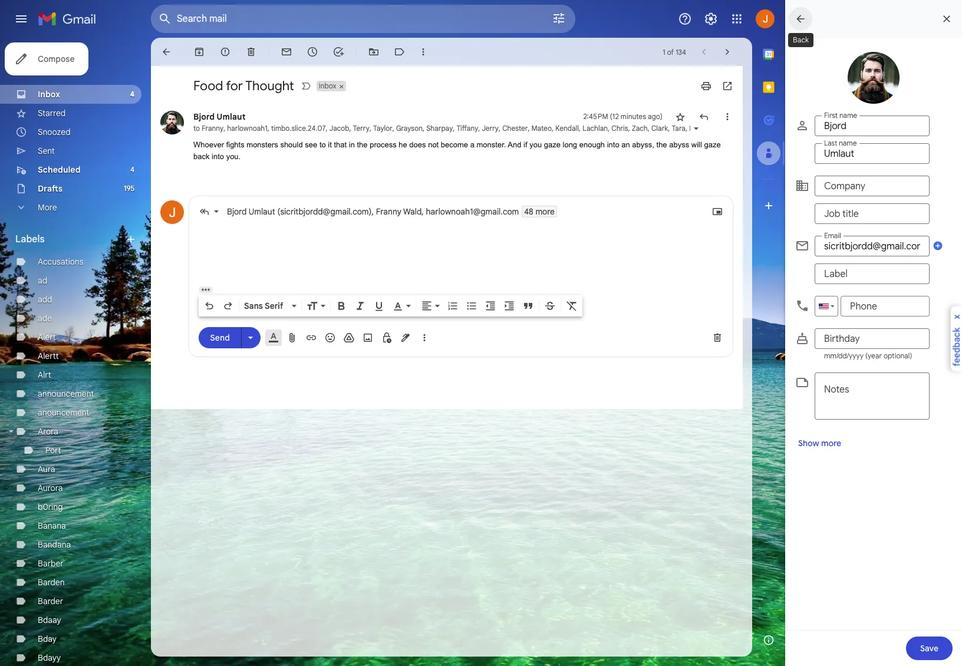 Task type: vqa. For each thing, say whether or not it's contained in the screenshot.
ADE
yes



Task type: describe. For each thing, give the bounding box(es) containing it.
process
[[370, 140, 397, 149]]

inbox for inbox 'link' on the top of the page
[[38, 89, 60, 100]]

to inside whoever fights monsters should see to it that in the process he does not become a monster. and if you gaze long enough into an abyss, the abyss will gaze back into you.
[[320, 140, 326, 149]]

ad link
[[38, 275, 47, 286]]

starred
[[38, 108, 66, 119]]

alrt link
[[38, 370, 51, 380]]

minutes
[[621, 112, 646, 121]]

jerry
[[482, 124, 499, 133]]

bday
[[38, 634, 57, 645]]

snoozed link
[[38, 127, 71, 137]]

jacob
[[330, 124, 349, 133]]

2:45 pm (12 minutes ago)
[[584, 112, 663, 121]]

barber link
[[38, 558, 63, 569]]

anouncement
[[38, 407, 89, 418]]

0 horizontal spatial into
[[212, 152, 224, 161]]

food for thought
[[193, 78, 294, 94]]

48
[[524, 206, 534, 217]]

a
[[470, 140, 475, 149]]

delete image
[[245, 46, 257, 58]]

4 for scheduled
[[130, 165, 134, 174]]

1 horizontal spatial franny
[[376, 206, 402, 217]]

2 gaze from the left
[[704, 140, 721, 149]]

1 gaze from the left
[[544, 140, 561, 149]]

does
[[409, 140, 426, 149]]

grayson
[[396, 124, 423, 133]]

barber
[[38, 558, 63, 569]]

nadine
[[689, 124, 712, 133]]

accusations link
[[38, 257, 83, 267]]

drafts link
[[38, 183, 63, 194]]

umlaut for bjord umlaut
[[217, 111, 246, 122]]

long
[[563, 140, 577, 149]]

snoozed
[[38, 127, 71, 137]]

2 the from the left
[[657, 140, 667, 149]]

inbox link
[[38, 89, 60, 100]]

port
[[45, 445, 61, 456]]

1 the from the left
[[357, 140, 368, 149]]

not starred image
[[675, 111, 686, 123]]

you.
[[226, 152, 241, 161]]

send button
[[199, 327, 241, 349]]

formatting options toolbar
[[199, 295, 583, 316]]

fights
[[226, 140, 245, 149]]

arora link
[[38, 426, 58, 437]]

abyss,
[[632, 140, 655, 149]]

scheduled link
[[38, 165, 81, 175]]

more image
[[418, 46, 429, 58]]

aura link
[[38, 464, 55, 475]]

alertt
[[38, 351, 59, 361]]

lachlan
[[583, 124, 608, 133]]

1 of 134
[[663, 47, 686, 56]]

back to inbox image
[[160, 46, 172, 58]]

monsters
[[247, 140, 278, 149]]

labels heading
[[15, 234, 125, 245]]

inbox for inbox "button"
[[319, 81, 336, 90]]

gmail image
[[38, 7, 102, 31]]

2:45 pm (12 minutes ago) cell
[[584, 111, 663, 123]]

announcement link
[[38, 389, 94, 399]]

abyss
[[669, 140, 689, 149]]

(sicritbjordd@gmail.com)
[[277, 206, 372, 217]]

an
[[622, 140, 630, 149]]

bulleted list ‪(⌘⇧8)‬ image
[[466, 300, 478, 312]]

mateo
[[532, 124, 552, 133]]

sharpay
[[426, 124, 453, 133]]

labels navigation
[[0, 38, 151, 666]]

add to tasks image
[[333, 46, 344, 58]]

alert link
[[38, 332, 56, 343]]

aurora
[[38, 483, 63, 494]]

show trimmed content image
[[199, 286, 213, 293]]

enough
[[580, 140, 605, 149]]

bdayy
[[38, 653, 61, 663]]

serif
[[265, 300, 283, 311]]

chester
[[503, 124, 528, 133]]

195
[[124, 184, 134, 193]]

alrt
[[38, 370, 51, 380]]

bjord for bjord umlaut
[[193, 111, 215, 122]]

bdayy link
[[38, 653, 61, 663]]

size ‪(⌘⇧-, ⌘⇧+)‬ image
[[307, 300, 318, 312]]

monster.
[[477, 140, 506, 149]]

barder
[[38, 596, 63, 607]]

whoever fights monsters should see to it that in the process he does not become a monster. and if you gaze long enough into an abyss, the abyss will gaze back into you.
[[193, 140, 721, 161]]

more
[[38, 202, 57, 213]]

settings image
[[704, 12, 718, 26]]

taylor
[[373, 124, 393, 133]]

inbox button
[[317, 81, 338, 91]]

starred link
[[38, 108, 66, 119]]

Search mail text field
[[177, 13, 519, 25]]

side panel section
[[752, 38, 786, 657]]

he
[[399, 140, 407, 149]]

tiffany
[[457, 124, 478, 133]]

labels image
[[394, 46, 406, 58]]

should
[[280, 140, 303, 149]]

remove formatting ‪(⌘\)‬ image
[[566, 300, 578, 312]]

2:45 pm
[[584, 112, 608, 121]]

sans serif option
[[242, 300, 290, 312]]

move to image
[[368, 46, 380, 58]]

chris
[[612, 124, 628, 133]]

drafts
[[38, 183, 63, 194]]

banana
[[38, 521, 66, 531]]

indent less ‪(⌘[)‬ image
[[485, 300, 497, 312]]

strikethrough ‪(⌘⇧x)‬ image
[[544, 300, 556, 312]]



Task type: locate. For each thing, give the bounding box(es) containing it.
bold ‪(⌘b)‬ image
[[336, 300, 347, 312]]

bandana
[[38, 540, 71, 550]]

0 vertical spatial 4
[[130, 90, 134, 98]]

advanced search options image
[[547, 6, 571, 30]]

show details image
[[693, 125, 700, 132]]

umlaut
[[217, 111, 246, 122], [249, 206, 275, 217]]

ade
[[38, 313, 52, 324]]

italic ‪(⌘i)‬ image
[[354, 300, 366, 312]]

0 horizontal spatial gaze
[[544, 140, 561, 149]]

0 horizontal spatial franny
[[202, 124, 224, 133]]

announcement
[[38, 389, 94, 399]]

redo ‪(⌘y)‬ image
[[222, 300, 234, 312]]

search mail image
[[155, 8, 176, 29]]

arora
[[38, 426, 58, 437]]

1 vertical spatial umlaut
[[249, 206, 275, 217]]

umlaut right "type of response" image
[[249, 206, 275, 217]]

None search field
[[151, 5, 576, 33]]

into down the "whoever" at left top
[[212, 152, 224, 161]]

0 horizontal spatial to
[[193, 124, 200, 133]]

1 horizontal spatial umlaut
[[249, 206, 275, 217]]

1 horizontal spatial the
[[657, 140, 667, 149]]

b0ring
[[38, 502, 63, 512]]

more button
[[0, 198, 142, 217]]

0 horizontal spatial umlaut
[[217, 111, 246, 122]]

1 vertical spatial into
[[212, 152, 224, 161]]

wald
[[403, 206, 422, 217]]

port link
[[45, 445, 61, 456]]

bdaay link
[[38, 615, 61, 626]]

send
[[210, 333, 230, 343]]

134
[[676, 47, 686, 56]]

the
[[357, 140, 368, 149], [657, 140, 667, 149]]

to franny , harlownoah1 , timbo.slice.24.07 , jacob , terry , taylor , grayson , sharpay , tiffany , jerry , chester , mateo , kendall , lachlan , chris , zach , clark , tara , nadine
[[193, 124, 712, 133]]

the down clark
[[657, 140, 667, 149]]

ade link
[[38, 313, 52, 324]]

kendall
[[556, 124, 579, 133]]

franny left wald
[[376, 206, 402, 217]]

0 vertical spatial bjord
[[193, 111, 215, 122]]

gaze right "will"
[[704, 140, 721, 149]]

the right in
[[357, 140, 368, 149]]

support image
[[678, 12, 692, 26]]

undo ‪(⌘z)‬ image
[[203, 300, 215, 312]]

4
[[130, 90, 134, 98], [130, 165, 134, 174]]

of
[[667, 47, 674, 56]]

tara
[[672, 124, 686, 133]]

report spam image
[[219, 46, 231, 58]]

1 vertical spatial 4
[[130, 165, 134, 174]]

inbox inside inbox "button"
[[319, 81, 336, 90]]

(12
[[610, 112, 619, 121]]

sent
[[38, 146, 55, 156]]

1 horizontal spatial bjord
[[227, 206, 247, 217]]

numbered list ‪(⌘⇧7)‬ image
[[447, 300, 459, 312]]

scheduled
[[38, 165, 81, 175]]

type of response image
[[199, 206, 211, 217]]

bandana link
[[38, 540, 71, 550]]

food
[[193, 78, 223, 94]]

add
[[38, 294, 52, 305]]

bjord up the "whoever" at left top
[[193, 111, 215, 122]]

become
[[441, 140, 468, 149]]

1 horizontal spatial into
[[607, 140, 620, 149]]

to up the "whoever" at left top
[[193, 124, 200, 133]]

attach files image
[[287, 332, 298, 344]]

0 horizontal spatial bjord
[[193, 111, 215, 122]]

mark as unread image
[[281, 46, 292, 58]]

0 vertical spatial umlaut
[[217, 111, 246, 122]]

compose button
[[5, 42, 89, 75]]

bday link
[[38, 634, 57, 645]]

and
[[508, 140, 522, 149]]

gaze right you in the right of the page
[[544, 140, 561, 149]]

underline ‪(⌘u)‬ image
[[373, 300, 385, 312]]

anouncement link
[[38, 407, 89, 418]]

to
[[193, 124, 200, 133], [320, 140, 326, 149]]

alertt link
[[38, 351, 59, 361]]

harlownoah1@gmail.com
[[426, 206, 519, 217]]

franny down bjord umlaut
[[202, 124, 224, 133]]

b0ring link
[[38, 502, 63, 512]]

zach
[[632, 124, 648, 133]]

1 horizontal spatial inbox
[[319, 81, 336, 90]]

for
[[226, 78, 243, 94]]

discard draft ‪(⌘⇧d)‬ image
[[712, 332, 724, 344]]

older image
[[722, 46, 734, 58]]

banana link
[[38, 521, 66, 531]]

archive image
[[193, 46, 205, 58]]

quote ‪(⌘⇧9)‬ image
[[522, 300, 534, 312]]

will
[[692, 140, 702, 149]]

bjord umlaut (sicritbjordd@gmail.com) , franny wald , harlownoah1@gmail.com 48 more
[[227, 206, 555, 217]]

0 vertical spatial to
[[193, 124, 200, 133]]

indent more ‪(⌘])‬ image
[[504, 300, 515, 312]]

alert
[[38, 332, 56, 343]]

bjord right "type of response" image
[[227, 206, 247, 217]]

tab list
[[752, 38, 786, 624]]

1
[[663, 47, 666, 56]]

you
[[530, 140, 542, 149]]

1 vertical spatial bjord
[[227, 206, 247, 217]]

sent link
[[38, 146, 55, 156]]

add link
[[38, 294, 52, 305]]

ad
[[38, 275, 47, 286]]

0 vertical spatial franny
[[202, 124, 224, 133]]

barden
[[38, 577, 65, 588]]

bjord for bjord umlaut (sicritbjordd@gmail.com) , franny wald , harlownoah1@gmail.com 48 more
[[227, 206, 247, 217]]

0 horizontal spatial the
[[357, 140, 368, 149]]

1 horizontal spatial gaze
[[704, 140, 721, 149]]

inbox
[[319, 81, 336, 90], [38, 89, 60, 100]]

1 vertical spatial franny
[[376, 206, 402, 217]]

accusations
[[38, 257, 83, 267]]

0 vertical spatial into
[[607, 140, 620, 149]]

sans
[[244, 300, 263, 311]]

more
[[536, 206, 555, 217]]

4 for inbox
[[130, 90, 134, 98]]

into
[[607, 140, 620, 149], [212, 152, 224, 161]]

sans serif
[[244, 300, 283, 311]]

umlaut for bjord umlaut (sicritbjordd@gmail.com) , franny wald , harlownoah1@gmail.com 48 more
[[249, 206, 275, 217]]

bdaay
[[38, 615, 61, 626]]

0 horizontal spatial inbox
[[38, 89, 60, 100]]

barder link
[[38, 596, 63, 607]]

aurora link
[[38, 483, 63, 494]]

into left the an
[[607, 140, 620, 149]]

snooze image
[[307, 46, 318, 58]]

1 horizontal spatial to
[[320, 140, 326, 149]]

main menu image
[[14, 12, 28, 26]]

umlaut up harlownoah1
[[217, 111, 246, 122]]

insert link ‪(⌘k)‬ image
[[305, 332, 317, 344]]

1 vertical spatial to
[[320, 140, 326, 149]]

ago)
[[648, 112, 663, 121]]

terry
[[353, 124, 370, 133]]

see
[[305, 140, 317, 149]]

inbox up the starred link
[[38, 89, 60, 100]]

timbo.slice.24.07
[[271, 124, 326, 133]]

Not starred checkbox
[[675, 111, 686, 123]]

back
[[193, 152, 210, 161]]

inbox inside labels navigation
[[38, 89, 60, 100]]

to left it
[[320, 140, 326, 149]]

bjord
[[193, 111, 215, 122], [227, 206, 247, 217]]

bjord umlaut
[[193, 111, 246, 122]]

more send options image
[[245, 332, 257, 344]]

clark
[[652, 124, 668, 133]]

inbox down add to tasks image
[[319, 81, 336, 90]]



